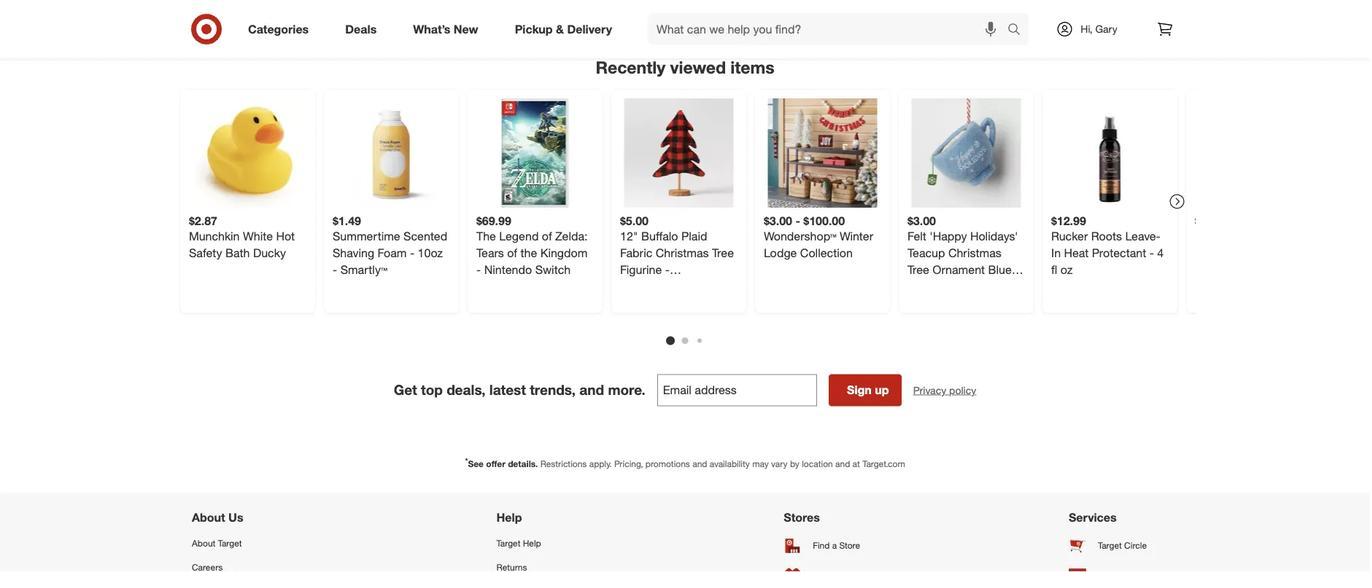 Task type: locate. For each thing, give the bounding box(es) containing it.
protectant
[[1092, 246, 1146, 260]]

ducky
[[253, 246, 286, 260]]

0 horizontal spatial wondershop™
[[620, 279, 693, 293]]

tree inside $3.00 felt 'happy holidays' teacup christmas tree ornament blue - wondershop™
[[908, 263, 929, 277]]

$3.00 - $100.00 wondershop™ winter lodge collection
[[764, 214, 873, 260]]

help
[[497, 511, 522, 525], [523, 538, 541, 549]]

sign up button
[[829, 374, 902, 407]]

1 horizontal spatial wondershop™
[[764, 229, 836, 243]]

- left the $100.00
[[795, 214, 800, 228]]

- left 10oz
[[410, 246, 415, 260]]

summertime
[[333, 229, 400, 243]]

1 vertical spatial help
[[523, 538, 541, 549]]

find a store link
[[784, 531, 874, 561]]

may
[[752, 458, 769, 469]]

- inside $3.00 felt 'happy holidays' teacup christmas tree ornament blue - wondershop™
[[1015, 263, 1019, 277]]

-
[[795, 214, 800, 228], [410, 246, 415, 260], [1150, 246, 1154, 260], [333, 263, 337, 277], [476, 263, 481, 277], [665, 263, 670, 277], [1015, 263, 1019, 277]]

1 about from the top
[[192, 511, 225, 525]]

and left at
[[835, 458, 850, 469]]

- down shaving
[[333, 263, 337, 277]]

nintendo
[[484, 263, 532, 277]]

christmas up ornament
[[948, 246, 1001, 260]]

felt
[[908, 229, 926, 243]]

0 horizontal spatial help
[[497, 511, 522, 525]]

- inside $5.00 12" buffalo plaid fabric christmas tree figurine - wondershop™ red/black
[[665, 263, 670, 277]]

white
[[243, 229, 273, 243]]

$3.00 felt 'happy holidays' teacup christmas tree ornament blue - wondershop™
[[908, 214, 1019, 293]]

the
[[476, 229, 496, 243]]

tree left lodge
[[712, 246, 734, 260]]

tears
[[476, 246, 504, 260]]

and
[[579, 382, 604, 399], [692, 458, 707, 469], [835, 458, 850, 469]]

search
[[1001, 23, 1036, 38]]

$3.00 up felt
[[908, 214, 936, 228]]

about us
[[192, 511, 243, 525]]

1 horizontal spatial target
[[497, 538, 520, 549]]

- inside $69.99 the legend of zelda: tears of the kingdom - nintendo switch
[[476, 263, 481, 277]]

0 horizontal spatial of
[[507, 246, 517, 260]]

new
[[454, 22, 478, 36]]

target inside about target link
[[218, 538, 242, 549]]

1 horizontal spatial of
[[542, 229, 552, 243]]

summertime scented shaving foam - 10oz - smartly™ image
[[337, 98, 446, 208]]

1 horizontal spatial christmas
[[948, 246, 1001, 260]]

wondershop™ down ornament
[[908, 279, 980, 293]]

- right figurine on the top
[[665, 263, 670, 277]]

details.
[[508, 458, 538, 469]]

0 horizontal spatial christmas
[[656, 246, 709, 260]]

tree down teacup
[[908, 263, 929, 277]]

pickup & delivery
[[515, 22, 612, 36]]

about down 'about us'
[[192, 538, 215, 549]]

1 horizontal spatial $3.00
[[908, 214, 936, 228]]

advertisement region
[[189, 0, 1181, 30]]

2 horizontal spatial target
[[1098, 540, 1122, 551]]

delivery
[[567, 22, 612, 36]]

$3.00 inside $3.00 - $100.00 wondershop™ winter lodge collection
[[764, 214, 792, 228]]

1 christmas from the left
[[656, 246, 709, 260]]

find
[[813, 540, 830, 551]]

wondershop™
[[764, 229, 836, 243], [620, 279, 693, 293], [908, 279, 980, 293]]

1 horizontal spatial tree
[[908, 263, 929, 277]]

4
[[1157, 246, 1164, 260]]

and left 'more.'
[[579, 382, 604, 399]]

us
[[228, 511, 243, 525]]

None text field
[[657, 374, 817, 407]]

tree inside $5.00 12" buffalo plaid fabric christmas tree figurine - wondershop™ red/black
[[712, 246, 734, 260]]

leave-
[[1125, 229, 1161, 243]]

$5.00 12" buffalo plaid fabric christmas tree figurine - wondershop™ red/black
[[620, 214, 734, 310]]

$3.00 up lodge
[[764, 214, 792, 228]]

christmas for plaid
[[656, 246, 709, 260]]

munchkin
[[189, 229, 240, 243]]

2 horizontal spatial and
[[835, 458, 850, 469]]

of left the
[[507, 246, 517, 260]]

$2.87
[[189, 214, 217, 228]]

up
[[875, 383, 889, 397]]

a
[[832, 540, 837, 551]]

target for target help
[[497, 538, 520, 549]]

2 $3.00 from the left
[[908, 214, 936, 228]]

stores
[[784, 511, 820, 525]]

2 about from the top
[[192, 538, 215, 549]]

in
[[1051, 246, 1061, 260]]

pricing,
[[614, 458, 643, 469]]

target circle link
[[1069, 531, 1178, 561]]

at
[[853, 458, 860, 469]]

about
[[192, 511, 225, 525], [192, 538, 215, 549]]

figurine
[[620, 263, 662, 277]]

items
[[731, 57, 774, 77]]

1 horizontal spatial help
[[523, 538, 541, 549]]

fl
[[1051, 263, 1057, 277]]

promotions
[[646, 458, 690, 469]]

christmas
[[656, 246, 709, 260], [948, 246, 1001, 260]]

christmas inside $3.00 felt 'happy holidays' teacup christmas tree ornament blue - wondershop™
[[948, 246, 1001, 260]]

store
[[839, 540, 860, 551]]

2 christmas from the left
[[948, 246, 1001, 260]]

1 vertical spatial about
[[192, 538, 215, 549]]

- inside "$12.99 rucker roots leave- in heat protectant - 4 fl oz"
[[1150, 246, 1154, 260]]

about target link
[[192, 531, 302, 556]]

0 horizontal spatial tree
[[712, 246, 734, 260]]

recently
[[596, 57, 665, 77]]

oz
[[1061, 263, 1073, 277]]

of
[[542, 229, 552, 243], [507, 246, 517, 260]]

0 horizontal spatial and
[[579, 382, 604, 399]]

What can we help you find? suggestions appear below search field
[[648, 13, 1011, 45]]

- left 4
[[1150, 246, 1154, 260]]

felt 'happy holidays' teacup christmas tree ornament blue - wondershop™ image
[[912, 98, 1021, 208]]

more.
[[608, 382, 645, 399]]

$3.00 inside $3.00 felt 'happy holidays' teacup christmas tree ornament blue - wondershop™
[[908, 214, 936, 228]]

12"
[[620, 229, 638, 243]]

latest
[[489, 382, 526, 399]]

$12.99
[[1051, 214, 1086, 228]]

10oz
[[418, 246, 443, 260]]

1 vertical spatial of
[[507, 246, 517, 260]]

2 horizontal spatial wondershop™
[[908, 279, 980, 293]]

and left availability
[[692, 458, 707, 469]]

categories
[[248, 22, 309, 36]]

hi,
[[1081, 23, 1093, 35]]

1 $3.00 from the left
[[764, 214, 792, 228]]

- right blue at the top right of page
[[1015, 263, 1019, 277]]

0 vertical spatial about
[[192, 511, 225, 525]]

target inside target help link
[[497, 538, 520, 549]]

of up kingdom
[[542, 229, 552, 243]]

pickup & delivery link
[[502, 13, 630, 45]]

deals
[[345, 22, 377, 36]]

fabric
[[620, 246, 652, 260]]

- down tears
[[476, 263, 481, 277]]

holidays'
[[970, 229, 1018, 243]]

wondershop™ winter lodge collection image
[[768, 98, 877, 208]]

$5.00
[[620, 214, 649, 228]]

*
[[465, 457, 468, 466]]

buffalo
[[641, 229, 678, 243]]

get top deals, latest trends, and more.
[[394, 382, 645, 399]]

availability
[[710, 458, 750, 469]]

0 horizontal spatial $3.00
[[764, 214, 792, 228]]

hot
[[276, 229, 295, 243]]

find a store
[[813, 540, 860, 551]]

target inside "target circle" link
[[1098, 540, 1122, 551]]

wondershop™ up lodge
[[764, 229, 836, 243]]

1 vertical spatial tree
[[908, 263, 929, 277]]

heat
[[1064, 246, 1089, 260]]

about inside about target link
[[192, 538, 215, 549]]

about up about target
[[192, 511, 225, 525]]

wondershop™ up red/black
[[620, 279, 693, 293]]

$3.00
[[764, 214, 792, 228], [908, 214, 936, 228]]

christmas inside $5.00 12" buffalo plaid fabric christmas tree figurine - wondershop™ red/black
[[656, 246, 709, 260]]

christmas for holidays'
[[948, 246, 1001, 260]]

0 vertical spatial of
[[542, 229, 552, 243]]

categories link
[[236, 13, 327, 45]]

$1.49 summertime scented shaving foam - 10oz - smartly™
[[333, 214, 447, 277]]

&
[[556, 22, 564, 36]]

0 vertical spatial tree
[[712, 246, 734, 260]]

christmas down the 'plaid'
[[656, 246, 709, 260]]

- inside $3.00 - $100.00 wondershop™ winter lodge collection
[[795, 214, 800, 228]]

0 horizontal spatial target
[[218, 538, 242, 549]]



Task type: vqa. For each thing, say whether or not it's contained in the screenshot.
nintendo on the top
yes



Task type: describe. For each thing, give the bounding box(es) containing it.
privacy policy
[[913, 384, 976, 397]]

rucker roots leave-in heat protectant - 4 fl oz image
[[1055, 98, 1165, 208]]

winter
[[840, 229, 873, 243]]

search button
[[1001, 13, 1036, 48]]

$2.87 munchkin white hot safety bath ducky
[[189, 214, 295, 260]]

12" buffalo plaid fabric christmas tree figurine - wondershop™ red/black image
[[624, 98, 734, 208]]

services
[[1069, 511, 1117, 525]]

* see offer details. restrictions apply. pricing, promotions and availability may vary by location and at target.com
[[465, 457, 905, 469]]

collection
[[800, 246, 853, 260]]

smartly™
[[340, 263, 387, 277]]

wondershop™ inside $3.00 felt 'happy holidays' teacup christmas tree ornament blue - wondershop™
[[908, 279, 980, 293]]

gary
[[1095, 23, 1117, 35]]

ornament
[[933, 263, 985, 277]]

$69.99
[[476, 214, 511, 228]]

sponsored
[[1138, 31, 1181, 41]]

$15.99
[[1195, 214, 1230, 228]]

shaving
[[333, 246, 374, 260]]

the legend of zelda: tears of the kingdom - nintendo switch image
[[480, 98, 590, 208]]

munchkin white hot safety bath ducky image
[[193, 98, 302, 208]]

deals,
[[447, 382, 486, 399]]

privacy policy link
[[913, 383, 976, 398]]

teacup
[[908, 246, 945, 260]]

the
[[521, 246, 537, 260]]

see
[[468, 458, 484, 469]]

$12.99 rucker roots leave- in heat protectant - 4 fl oz
[[1051, 214, 1164, 277]]

offer
[[486, 458, 505, 469]]

'happy
[[930, 229, 967, 243]]

switch
[[535, 263, 571, 277]]

1 horizontal spatial and
[[692, 458, 707, 469]]

hi, gary
[[1081, 23, 1117, 35]]

$3.00 for -
[[764, 214, 792, 228]]

legend
[[499, 229, 539, 243]]

sign
[[847, 383, 872, 397]]

trends,
[[530, 382, 576, 399]]

policy
[[949, 384, 976, 397]]

roots
[[1091, 229, 1122, 243]]

pickup
[[515, 22, 553, 36]]

restrictions
[[540, 458, 587, 469]]

target help link
[[497, 531, 589, 556]]

deals link
[[333, 13, 395, 45]]

apply.
[[589, 458, 612, 469]]

viewed
[[670, 57, 726, 77]]

scented
[[404, 229, 447, 243]]

recently viewed items
[[596, 57, 774, 77]]

$69.99 the legend of zelda: tears of the kingdom - nintendo switch
[[476, 214, 588, 277]]

vary
[[771, 458, 788, 469]]

what's new
[[413, 22, 478, 36]]

plaid
[[681, 229, 707, 243]]

target.com
[[862, 458, 905, 469]]

$15.99 link
[[1186, 90, 1321, 290]]

tree for 12" buffalo plaid fabric christmas tree figurine - wondershop™ red/black
[[712, 246, 734, 260]]

$100.00
[[803, 214, 845, 228]]

$3.00 for felt
[[908, 214, 936, 228]]

foam
[[378, 246, 407, 260]]

rucker
[[1051, 229, 1088, 243]]

about target
[[192, 538, 242, 549]]

about for about target
[[192, 538, 215, 549]]

safety
[[189, 246, 222, 260]]

lodge
[[764, 246, 797, 260]]

wondershop™ inside $3.00 - $100.00 wondershop™ winter lodge collection
[[764, 229, 836, 243]]

what's
[[413, 22, 450, 36]]

what's new link
[[401, 13, 497, 45]]

top
[[421, 382, 443, 399]]

tree for felt 'happy holidays' teacup christmas tree ornament blue - wondershop™
[[908, 263, 929, 277]]

target for target circle
[[1098, 540, 1122, 551]]

wondershop™ inside $5.00 12" buffalo plaid fabric christmas tree figurine - wondershop™ red/black
[[620, 279, 693, 293]]

about for about us
[[192, 511, 225, 525]]

blue
[[988, 263, 1012, 277]]

$1.49
[[333, 214, 361, 228]]

0 vertical spatial help
[[497, 511, 522, 525]]

bath
[[225, 246, 250, 260]]



